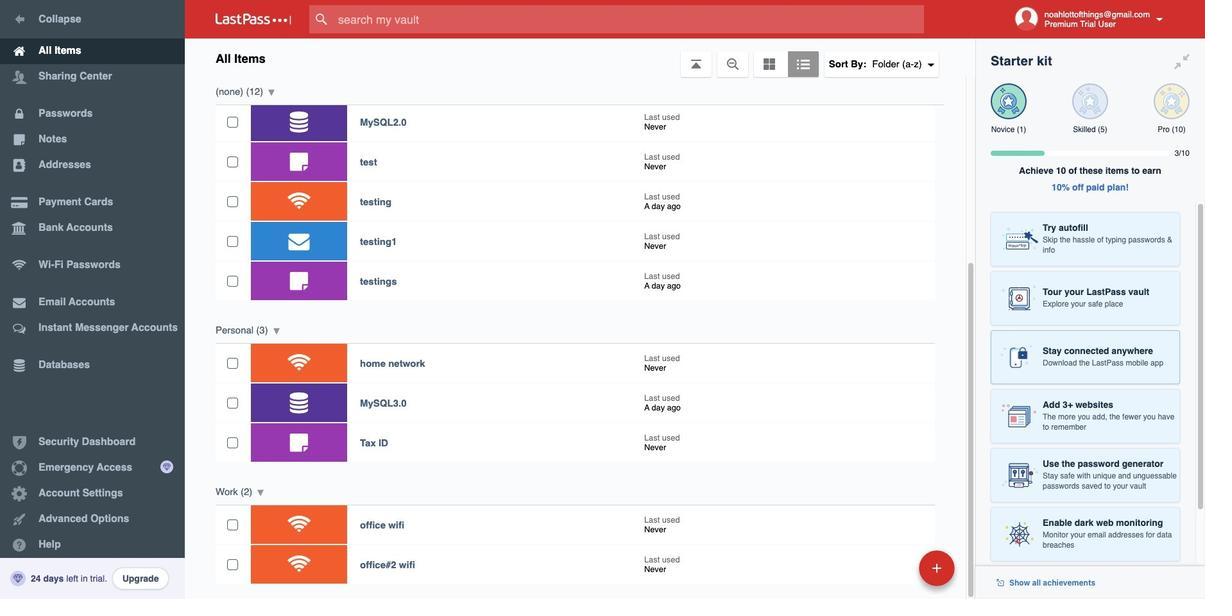 Task type: describe. For each thing, give the bounding box(es) containing it.
main navigation navigation
[[0, 0, 185, 599]]

new item element
[[831, 550, 959, 587]]

search my vault text field
[[309, 5, 949, 33]]



Task type: locate. For each thing, give the bounding box(es) containing it.
lastpass image
[[216, 13, 291, 25]]

Search search field
[[309, 5, 949, 33]]

vault options navigation
[[185, 39, 975, 77]]

new item navigation
[[831, 547, 963, 599]]



Task type: vqa. For each thing, say whether or not it's contained in the screenshot.
Search search box
yes



